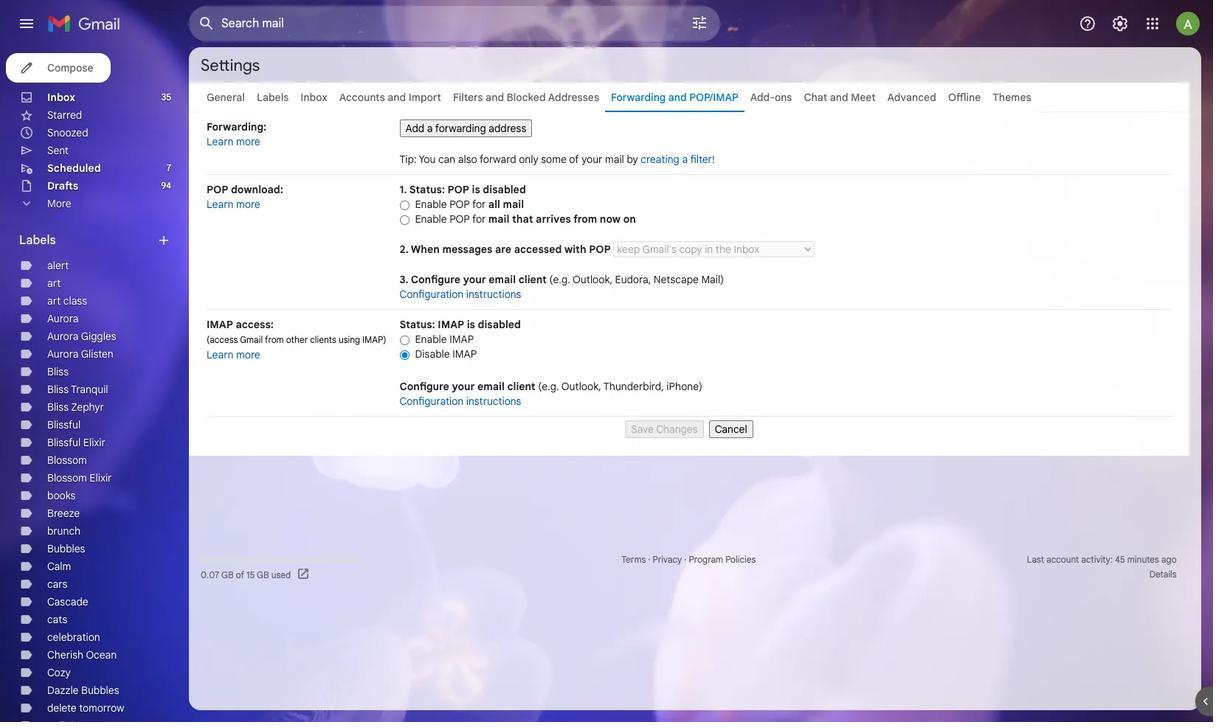 Task type: describe. For each thing, give the bounding box(es) containing it.
tomorrow
[[79, 702, 124, 715]]

eudora,
[[616, 273, 651, 286]]

giggles
[[81, 330, 116, 343]]

cars link
[[47, 578, 67, 591]]

0 vertical spatial from
[[574, 213, 598, 226]]

cozy
[[47, 667, 71, 680]]

cats link
[[47, 614, 67, 627]]

bubbles link
[[47, 543, 85, 556]]

0 vertical spatial status:
[[410, 183, 445, 196]]

also
[[458, 153, 478, 166]]

cascade link
[[47, 596, 88, 609]]

art class
[[47, 295, 87, 308]]

snoozed link
[[47, 126, 88, 140]]

aurora for aurora link
[[47, 312, 79, 326]]

(e.g. inside the configure your email client (e.g. outlook, thunderbird, iphone) configuration instructions
[[538, 380, 559, 394]]

and for chat
[[830, 91, 849, 104]]

bliss for bliss link
[[47, 366, 69, 379]]

clients
[[310, 334, 337, 346]]

more inside pop download: learn more
[[236, 198, 260, 211]]

aurora for aurora glisten
[[47, 348, 79, 361]]

creating
[[641, 153, 680, 166]]

used
[[271, 570, 291, 581]]

last
[[1028, 555, 1045, 566]]

blocked
[[507, 91, 546, 104]]

labels for labels link
[[257, 91, 289, 104]]

7
[[167, 162, 171, 174]]

1 gb from the left
[[222, 570, 234, 581]]

0.07
[[201, 570, 219, 581]]

blissful for blissful elixir
[[47, 436, 81, 450]]

imap)
[[363, 334, 387, 346]]

follow link to manage storage image
[[297, 568, 312, 583]]

thunderbird,
[[604, 380, 664, 394]]

disable imap
[[415, 348, 477, 361]]

navigation containing save changes
[[207, 417, 1173, 439]]

blossom elixir
[[47, 472, 112, 485]]

support image
[[1080, 15, 1097, 32]]

filter!
[[691, 153, 715, 166]]

outlook, inside the configure your email client (e.g. outlook, thunderbird, iphone) configuration instructions
[[562, 380, 602, 394]]

aurora for aurora giggles
[[47, 330, 79, 343]]

cancel
[[715, 423, 748, 436]]

art link
[[47, 277, 61, 290]]

iphone)
[[667, 380, 703, 394]]

0 vertical spatial mail
[[605, 153, 625, 166]]

can
[[439, 153, 456, 166]]

blossom for blossom elixir
[[47, 472, 87, 485]]

from inside imap access: (access gmail from other clients using imap) learn more
[[265, 334, 284, 346]]

client inside 3. configure your email client (e.g. outlook, eudora, netscape mail) configuration instructions
[[519, 273, 547, 286]]

forwarding and pop/imap link
[[611, 91, 739, 104]]

last account activity: 45 minutes ago details
[[1028, 555, 1177, 580]]

(access
[[207, 334, 238, 346]]

35
[[162, 92, 171, 103]]

elixir for blossom elixir
[[90, 472, 112, 485]]

creating a filter! link
[[641, 153, 715, 166]]

imap access: (access gmail from other clients using imap) learn more
[[207, 318, 387, 362]]

for for all mail
[[473, 198, 486, 211]]

save changes
[[632, 423, 698, 436]]

15
[[247, 570, 255, 581]]

0 vertical spatial of
[[570, 153, 579, 166]]

3 learn more link from the top
[[207, 349, 260, 362]]

bliss zephyr link
[[47, 401, 104, 414]]

pop download: learn more
[[207, 183, 283, 211]]

now
[[600, 213, 621, 226]]

Enable IMAP radio
[[400, 335, 410, 346]]

books link
[[47, 490, 76, 503]]

books
[[47, 490, 76, 503]]

0 vertical spatial disabled
[[483, 183, 526, 196]]

1 vertical spatial is
[[467, 318, 475, 332]]

add-
[[751, 91, 775, 104]]

art for art class
[[47, 295, 61, 308]]

ons
[[775, 91, 793, 104]]

other
[[286, 334, 308, 346]]

drafts link
[[47, 179, 78, 193]]

delete tomorrow link
[[47, 702, 124, 715]]

download:
[[231, 183, 283, 196]]

0.07 gb of 15 gb used
[[201, 570, 291, 581]]

advanced link
[[888, 91, 937, 104]]

2 vertical spatial mail
[[489, 213, 510, 226]]

are
[[495, 243, 512, 256]]

aurora giggles
[[47, 330, 116, 343]]

imap for disable
[[453, 348, 477, 361]]

aurora glisten link
[[47, 348, 114, 361]]

main menu image
[[18, 15, 35, 32]]

pop right with at the left top
[[589, 243, 611, 256]]

dazzle bubbles link
[[47, 684, 119, 698]]

0 vertical spatial bubbles
[[47, 543, 85, 556]]

dazzle bubbles
[[47, 684, 119, 698]]

1 vertical spatial bubbles
[[81, 684, 119, 698]]

access:
[[236, 318, 274, 332]]

chat and meet
[[804, 91, 876, 104]]

learn inside pop download: learn more
[[207, 198, 234, 211]]

changes
[[657, 423, 698, 436]]

add-ons link
[[751, 91, 793, 104]]

accessed
[[514, 243, 562, 256]]

bliss for bliss zephyr
[[47, 401, 69, 414]]

delete tomorrow
[[47, 702, 124, 715]]

your inside the configure your email client (e.g. outlook, thunderbird, iphone) configuration instructions
[[452, 380, 475, 394]]

enable for enable imap
[[415, 333, 447, 346]]

blossom link
[[47, 454, 87, 467]]

pop down 1. status: pop is disabled
[[450, 198, 470, 211]]

elixir for blissful elixir
[[83, 436, 105, 450]]

configuration instructions link for your
[[400, 395, 522, 408]]

cars
[[47, 578, 67, 591]]

cherish ocean
[[47, 649, 117, 662]]

terms · privacy · program policies
[[622, 555, 756, 566]]

themes link
[[993, 91, 1032, 104]]

labels for labels heading
[[19, 233, 56, 248]]

settings image
[[1112, 15, 1130, 32]]

45
[[1116, 555, 1126, 566]]

disable
[[415, 348, 450, 361]]

gmail image
[[47, 9, 128, 38]]

3. configure your email client (e.g. outlook, eudora, netscape mail) configuration instructions
[[400, 273, 725, 301]]

dazzle
[[47, 684, 79, 698]]

when
[[411, 243, 440, 256]]

pop inside pop download: learn more
[[207, 183, 228, 196]]

(e.g. inside 3. configure your email client (e.g. outlook, eudora, netscape mail) configuration instructions
[[550, 273, 571, 286]]

a
[[683, 153, 688, 166]]

labels link
[[257, 91, 289, 104]]

chat
[[804, 91, 828, 104]]

advanced search options image
[[685, 8, 715, 38]]

cozy link
[[47, 667, 71, 680]]

compose button
[[6, 53, 111, 83]]

all
[[489, 198, 501, 211]]

configure inside 3. configure your email client (e.g. outlook, eudora, netscape mail) configuration instructions
[[411, 273, 461, 286]]

imap inside imap access: (access gmail from other clients using imap) learn more
[[207, 318, 233, 332]]

by
[[627, 153, 639, 166]]



Task type: vqa. For each thing, say whether or not it's contained in the screenshot.
Thunderbird,
yes



Task type: locate. For each thing, give the bounding box(es) containing it.
1 vertical spatial bliss
[[47, 383, 69, 397]]

1 inbox from the left
[[47, 91, 75, 104]]

1 vertical spatial learn
[[207, 198, 234, 211]]

outlook, left thunderbird, on the bottom
[[562, 380, 602, 394]]

disabled
[[483, 183, 526, 196], [478, 318, 521, 332]]

gmail
[[240, 334, 263, 346]]

None search field
[[189, 6, 721, 41]]

1 instructions from the top
[[467, 288, 522, 301]]

inbox
[[47, 91, 75, 104], [301, 91, 328, 104]]

1 · from the left
[[649, 555, 651, 566]]

0 vertical spatial (e.g.
[[550, 273, 571, 286]]

outlook, down with at the left top
[[573, 273, 613, 286]]

privacy link
[[653, 555, 682, 566]]

learn more link for more
[[207, 135, 260, 148]]

forward
[[480, 153, 517, 166]]

instructions inside the configure your email client (e.g. outlook, thunderbird, iphone) configuration instructions
[[467, 395, 522, 408]]

3 more from the top
[[236, 349, 260, 362]]

0 vertical spatial client
[[519, 273, 547, 286]]

starred
[[47, 109, 82, 122]]

of right "some"
[[570, 153, 579, 166]]

0 vertical spatial outlook,
[[573, 273, 613, 286]]

1 bliss from the top
[[47, 366, 69, 379]]

blossom down blossom link
[[47, 472, 87, 485]]

imap up enable imap at the left top
[[438, 318, 465, 332]]

0 vertical spatial configuration instructions link
[[400, 288, 522, 301]]

enable for enable pop for all mail
[[415, 198, 447, 211]]

blissful down the blissful link
[[47, 436, 81, 450]]

aurora down art class
[[47, 312, 79, 326]]

3 and from the left
[[669, 91, 687, 104]]

0 vertical spatial your
[[582, 153, 603, 166]]

0 vertical spatial labels
[[257, 91, 289, 104]]

2 inbox from the left
[[301, 91, 328, 104]]

1 horizontal spatial ·
[[685, 555, 687, 566]]

1 vertical spatial learn more link
[[207, 198, 260, 211]]

learn down forwarding:
[[207, 135, 234, 148]]

configure inside the configure your email client (e.g. outlook, thunderbird, iphone) configuration instructions
[[400, 380, 450, 394]]

and right chat
[[830, 91, 849, 104]]

inbox right labels link
[[301, 91, 328, 104]]

tranquil
[[71, 383, 108, 397]]

more down forwarding:
[[236, 135, 260, 148]]

1 enable from the top
[[415, 198, 447, 211]]

and left pop/imap
[[669, 91, 687, 104]]

0 vertical spatial more
[[236, 135, 260, 148]]

gb right 0.07
[[222, 570, 234, 581]]

2 learn from the top
[[207, 198, 234, 211]]

forwarding
[[611, 91, 666, 104]]

0 vertical spatial art
[[47, 277, 61, 290]]

elixir down blissful elixir
[[90, 472, 112, 485]]

0 vertical spatial is
[[472, 183, 481, 196]]

0 vertical spatial learn
[[207, 135, 234, 148]]

art class link
[[47, 295, 87, 308]]

meet
[[851, 91, 876, 104]]

2 learn more link from the top
[[207, 198, 260, 211]]

bliss down bliss link
[[47, 383, 69, 397]]

2 enable from the top
[[415, 213, 447, 226]]

class
[[63, 295, 87, 308]]

navigation
[[207, 417, 1173, 439]]

forwarding and pop/imap
[[611, 91, 739, 104]]

learn down download:
[[207, 198, 234, 211]]

settings
[[201, 55, 260, 75]]

art
[[47, 277, 61, 290], [47, 295, 61, 308]]

configure
[[411, 273, 461, 286], [400, 380, 450, 394]]

advanced
[[888, 91, 937, 104]]

bliss tranquil
[[47, 383, 108, 397]]

1 and from the left
[[388, 91, 406, 104]]

cherish ocean link
[[47, 649, 117, 662]]

0 vertical spatial configuration
[[400, 288, 464, 301]]

1 vertical spatial status:
[[400, 318, 435, 332]]

1 vertical spatial instructions
[[467, 395, 522, 408]]

0 vertical spatial blissful
[[47, 419, 81, 432]]

ocean
[[86, 649, 117, 662]]

1 learn more link from the top
[[207, 135, 260, 148]]

learn inside forwarding: learn more
[[207, 135, 234, 148]]

configuration inside the configure your email client (e.g. outlook, thunderbird, iphone) configuration instructions
[[400, 395, 464, 408]]

pop up the enable pop for all mail
[[448, 183, 470, 196]]

bliss tranquil link
[[47, 383, 108, 397]]

art for 'art' link
[[47, 277, 61, 290]]

2 art from the top
[[47, 295, 61, 308]]

1 horizontal spatial from
[[574, 213, 598, 226]]

policies
[[726, 555, 756, 566]]

1 vertical spatial your
[[463, 273, 486, 286]]

aurora glisten
[[47, 348, 114, 361]]

0 horizontal spatial from
[[265, 334, 284, 346]]

learn more link down forwarding:
[[207, 135, 260, 148]]

is up the enable pop for all mail
[[472, 183, 481, 196]]

more inside imap access: (access gmail from other clients using imap) learn more
[[236, 349, 260, 362]]

0 horizontal spatial ·
[[649, 555, 651, 566]]

1 for from the top
[[473, 198, 486, 211]]

email down status: imap is disabled
[[478, 380, 505, 394]]

2 vertical spatial your
[[452, 380, 475, 394]]

1 vertical spatial (e.g.
[[538, 380, 559, 394]]

aurora down aurora link
[[47, 330, 79, 343]]

1 vertical spatial aurora
[[47, 330, 79, 343]]

netscape
[[654, 273, 699, 286]]

2 vertical spatial more
[[236, 349, 260, 362]]

3 learn from the top
[[207, 349, 234, 362]]

bliss up bliss tranquil "link"
[[47, 366, 69, 379]]

your right "some"
[[582, 153, 603, 166]]

inbox link right labels link
[[301, 91, 328, 104]]

1 vertical spatial blossom
[[47, 472, 87, 485]]

blossom down blissful elixir
[[47, 454, 87, 467]]

save changes button
[[626, 421, 704, 439]]

0 vertical spatial blossom
[[47, 454, 87, 467]]

and for filters
[[486, 91, 504, 104]]

configuration instructions link down the 'disable imap'
[[400, 395, 522, 408]]

program
[[689, 555, 724, 566]]

is up enable imap at the left top
[[467, 318, 475, 332]]

email
[[489, 273, 516, 286], [478, 380, 505, 394]]

bubbles down brunch
[[47, 543, 85, 556]]

1 vertical spatial configure
[[400, 380, 450, 394]]

instructions down the 'disable imap'
[[467, 395, 522, 408]]

mail up "that"
[[503, 198, 524, 211]]

outlook,
[[573, 273, 613, 286], [562, 380, 602, 394]]

labels inside labels navigation
[[19, 233, 56, 248]]

art down alert link on the left top
[[47, 277, 61, 290]]

1 inbox link from the left
[[47, 91, 75, 104]]

mail left by
[[605, 153, 625, 166]]

search mail image
[[193, 10, 220, 37]]

2 more from the top
[[236, 198, 260, 211]]

footer
[[189, 553, 1190, 583]]

bliss for bliss tranquil
[[47, 383, 69, 397]]

client
[[519, 273, 547, 286], [508, 380, 536, 394]]

· right privacy "link"
[[685, 555, 687, 566]]

and for accounts
[[388, 91, 406, 104]]

elixir up blossom link
[[83, 436, 105, 450]]

inbox up starred link
[[47, 91, 75, 104]]

1 vertical spatial disabled
[[478, 318, 521, 332]]

1 vertical spatial blissful
[[47, 436, 81, 450]]

brunch
[[47, 525, 81, 538]]

gb right "15"
[[257, 570, 269, 581]]

imap for status:
[[438, 318, 465, 332]]

2 blossom from the top
[[47, 472, 87, 485]]

blissful for the blissful link
[[47, 419, 81, 432]]

inbox inside labels navigation
[[47, 91, 75, 104]]

celebration
[[47, 631, 100, 645]]

labels up alert link on the left top
[[19, 233, 56, 248]]

configuration instructions link up status: imap is disabled
[[400, 288, 522, 301]]

2 vertical spatial learn more link
[[207, 349, 260, 362]]

2 inbox link from the left
[[301, 91, 328, 104]]

0 vertical spatial enable
[[415, 198, 447, 211]]

filters and blocked addresses
[[453, 91, 600, 104]]

blossom
[[47, 454, 87, 467], [47, 472, 87, 485]]

disabled down 3. configure your email client (e.g. outlook, eudora, netscape mail) configuration instructions
[[478, 318, 521, 332]]

configure right '3.'
[[411, 273, 461, 286]]

0 vertical spatial instructions
[[467, 288, 522, 301]]

1. status: pop is disabled
[[400, 183, 526, 196]]

blissful link
[[47, 419, 81, 432]]

1 vertical spatial outlook,
[[562, 380, 602, 394]]

learn down '(access'
[[207, 349, 234, 362]]

cascade
[[47, 596, 88, 609]]

imap down status: imap is disabled
[[450, 333, 474, 346]]

1 configuration from the top
[[400, 288, 464, 301]]

0 horizontal spatial labels
[[19, 233, 56, 248]]

of left "15"
[[236, 570, 244, 581]]

1 horizontal spatial gb
[[257, 570, 269, 581]]

outlook, inside 3. configure your email client (e.g. outlook, eudora, netscape mail) configuration instructions
[[573, 273, 613, 286]]

and right the filters
[[486, 91, 504, 104]]

client inside the configure your email client (e.g. outlook, thunderbird, iphone) configuration instructions
[[508, 380, 536, 394]]

pop/imap
[[690, 91, 739, 104]]

scheduled link
[[47, 162, 101, 175]]

glisten
[[81, 348, 114, 361]]

Disable IMAP radio
[[400, 350, 410, 361]]

you
[[419, 153, 436, 166]]

3 bliss from the top
[[47, 401, 69, 414]]

1 aurora from the top
[[47, 312, 79, 326]]

configure down disable at the left of page
[[400, 380, 450, 394]]

blissful elixir link
[[47, 436, 105, 450]]

2 · from the left
[[685, 555, 687, 566]]

1 vertical spatial elixir
[[90, 472, 112, 485]]

from left now
[[574, 213, 598, 226]]

mail)
[[702, 273, 725, 286]]

bubbles up tomorrow
[[81, 684, 119, 698]]

and left import
[[388, 91, 406, 104]]

learn inside imap access: (access gmail from other clients using imap) learn more
[[207, 349, 234, 362]]

your down messages
[[463, 273, 486, 286]]

email down are
[[489, 273, 516, 286]]

imap down enable imap at the left top
[[453, 348, 477, 361]]

1 vertical spatial enable
[[415, 213, 447, 226]]

1.
[[400, 183, 407, 196]]

None radio
[[400, 200, 410, 211], [400, 215, 410, 226], [400, 200, 410, 211], [400, 215, 410, 226]]

alert link
[[47, 259, 69, 272]]

configuration inside 3. configure your email client (e.g. outlook, eudora, netscape mail) configuration instructions
[[400, 288, 464, 301]]

1 blissful from the top
[[47, 419, 81, 432]]

2 vertical spatial bliss
[[47, 401, 69, 414]]

art down 'art' link
[[47, 295, 61, 308]]

status: up enable imap option
[[400, 318, 435, 332]]

1 blossom from the top
[[47, 454, 87, 467]]

breeze
[[47, 507, 80, 521]]

email inside 3. configure your email client (e.g. outlook, eudora, netscape mail) configuration instructions
[[489, 273, 516, 286]]

compose
[[47, 61, 93, 75]]

and for forwarding
[[669, 91, 687, 104]]

enable up when
[[415, 213, 447, 226]]

blissful down bliss zephyr
[[47, 419, 81, 432]]

1 horizontal spatial inbox link
[[301, 91, 328, 104]]

alert
[[47, 259, 69, 272]]

bliss up the blissful link
[[47, 401, 69, 414]]

enable for enable pop for mail that arrives from now on
[[415, 213, 447, 226]]

3 enable from the top
[[415, 333, 447, 346]]

2 and from the left
[[486, 91, 504, 104]]

· right terms link
[[649, 555, 651, 566]]

1 vertical spatial for
[[473, 213, 486, 226]]

1 horizontal spatial of
[[570, 153, 579, 166]]

add-ons
[[751, 91, 793, 104]]

only
[[519, 153, 539, 166]]

footer containing terms
[[189, 553, 1190, 583]]

bliss zephyr
[[47, 401, 104, 414]]

configuration instructions link for configure
[[400, 288, 522, 301]]

2 vertical spatial enable
[[415, 333, 447, 346]]

4 and from the left
[[830, 91, 849, 104]]

0 horizontal spatial inbox link
[[47, 91, 75, 104]]

your down the 'disable imap'
[[452, 380, 475, 394]]

instructions up status: imap is disabled
[[467, 288, 522, 301]]

1 vertical spatial configuration
[[400, 395, 464, 408]]

1 vertical spatial configuration instructions link
[[400, 395, 522, 408]]

enable
[[415, 198, 447, 211], [415, 213, 447, 226], [415, 333, 447, 346]]

aurora giggles link
[[47, 330, 116, 343]]

more button
[[0, 195, 177, 213]]

2 configuration instructions link from the top
[[400, 395, 522, 408]]

configure your email client (e.g. outlook, thunderbird, iphone) configuration instructions
[[400, 380, 703, 408]]

0 vertical spatial learn more link
[[207, 135, 260, 148]]

aurora link
[[47, 312, 79, 326]]

2 aurora from the top
[[47, 330, 79, 343]]

learn more link down '(access'
[[207, 349, 260, 362]]

2. when messages are accessed with pop
[[400, 243, 614, 256]]

on
[[624, 213, 636, 226]]

blossom for blossom link
[[47, 454, 87, 467]]

1 vertical spatial email
[[478, 380, 505, 394]]

inbox for second the inbox link from left
[[301, 91, 328, 104]]

0 horizontal spatial inbox
[[47, 91, 75, 104]]

configuration down '3.'
[[400, 288, 464, 301]]

for down the enable pop for all mail
[[473, 213, 486, 226]]

sent
[[47, 144, 69, 157]]

pop down the enable pop for all mail
[[450, 213, 470, 226]]

1 horizontal spatial labels
[[257, 91, 289, 104]]

2 configuration from the top
[[400, 395, 464, 408]]

0 vertical spatial bliss
[[47, 366, 69, 379]]

0 vertical spatial elixir
[[83, 436, 105, 450]]

program policies link
[[689, 555, 756, 566]]

for left all
[[473, 198, 486, 211]]

that
[[512, 213, 533, 226]]

arrives
[[536, 213, 571, 226]]

94
[[161, 180, 171, 191]]

more inside forwarding: learn more
[[236, 135, 260, 148]]

offline link
[[949, 91, 982, 104]]

more down gmail
[[236, 349, 260, 362]]

labels up forwarding:
[[257, 91, 289, 104]]

filters and blocked addresses link
[[453, 91, 600, 104]]

mail
[[605, 153, 625, 166], [503, 198, 524, 211], [489, 213, 510, 226]]

0 vertical spatial for
[[473, 198, 486, 211]]

enable down 1. status: pop is disabled
[[415, 198, 447, 211]]

2 vertical spatial aurora
[[47, 348, 79, 361]]

tip: you can also forward only some of your mail by creating a filter!
[[400, 153, 715, 166]]

imap up '(access'
[[207, 318, 233, 332]]

1 vertical spatial more
[[236, 198, 260, 211]]

2 gb from the left
[[257, 570, 269, 581]]

email inside the configure your email client (e.g. outlook, thunderbird, iphone) configuration instructions
[[478, 380, 505, 394]]

None button
[[400, 120, 533, 137]]

is
[[472, 183, 481, 196], [467, 318, 475, 332]]

1 configuration instructions link from the top
[[400, 288, 522, 301]]

learn more link for learn
[[207, 198, 260, 211]]

brunch link
[[47, 525, 81, 538]]

Search mail text field
[[222, 16, 650, 31]]

imap for enable
[[450, 333, 474, 346]]

1 horizontal spatial inbox
[[301, 91, 328, 104]]

0 vertical spatial configure
[[411, 273, 461, 286]]

labels navigation
[[0, 47, 189, 723]]

2 instructions from the top
[[467, 395, 522, 408]]

your inside 3. configure your email client (e.g. outlook, eudora, netscape mail) configuration instructions
[[463, 273, 486, 286]]

2 vertical spatial learn
[[207, 349, 234, 362]]

learn more link down download:
[[207, 198, 260, 211]]

inbox link up starred link
[[47, 91, 75, 104]]

0 vertical spatial email
[[489, 273, 516, 286]]

ago
[[1162, 555, 1177, 566]]

sent link
[[47, 144, 69, 157]]

with
[[565, 243, 587, 256]]

using
[[339, 334, 360, 346]]

1 art from the top
[[47, 277, 61, 290]]

aurora up bliss link
[[47, 348, 79, 361]]

1 vertical spatial client
[[508, 380, 536, 394]]

0 horizontal spatial gb
[[222, 570, 234, 581]]

2 bliss from the top
[[47, 383, 69, 397]]

for for mail that arrives from now on
[[473, 213, 486, 226]]

account
[[1047, 555, 1080, 566]]

configuration down disable at the left of page
[[400, 395, 464, 408]]

0 horizontal spatial of
[[236, 570, 244, 581]]

pop left download:
[[207, 183, 228, 196]]

1 vertical spatial art
[[47, 295, 61, 308]]

from left other
[[265, 334, 284, 346]]

1 vertical spatial from
[[265, 334, 284, 346]]

status: right 1.
[[410, 183, 445, 196]]

1 more from the top
[[236, 135, 260, 148]]

1 vertical spatial labels
[[19, 233, 56, 248]]

0 vertical spatial aurora
[[47, 312, 79, 326]]

disabled up all
[[483, 183, 526, 196]]

1 vertical spatial of
[[236, 570, 244, 581]]

1 learn from the top
[[207, 135, 234, 148]]

enable imap
[[415, 333, 474, 346]]

from
[[574, 213, 598, 226], [265, 334, 284, 346]]

your
[[582, 153, 603, 166], [463, 273, 486, 286], [452, 380, 475, 394]]

mail down all
[[489, 213, 510, 226]]

1 vertical spatial mail
[[503, 198, 524, 211]]

more down download:
[[236, 198, 260, 211]]

themes
[[993, 91, 1032, 104]]

enable up disable at the left of page
[[415, 333, 447, 346]]

aurora
[[47, 312, 79, 326], [47, 330, 79, 343], [47, 348, 79, 361]]

2 blissful from the top
[[47, 436, 81, 450]]

3 aurora from the top
[[47, 348, 79, 361]]

inbox for first the inbox link from the left
[[47, 91, 75, 104]]

snoozed
[[47, 126, 88, 140]]

2 for from the top
[[473, 213, 486, 226]]

instructions inside 3. configure your email client (e.g. outlook, eudora, netscape mail) configuration instructions
[[467, 288, 522, 301]]

labels heading
[[19, 233, 157, 248]]



